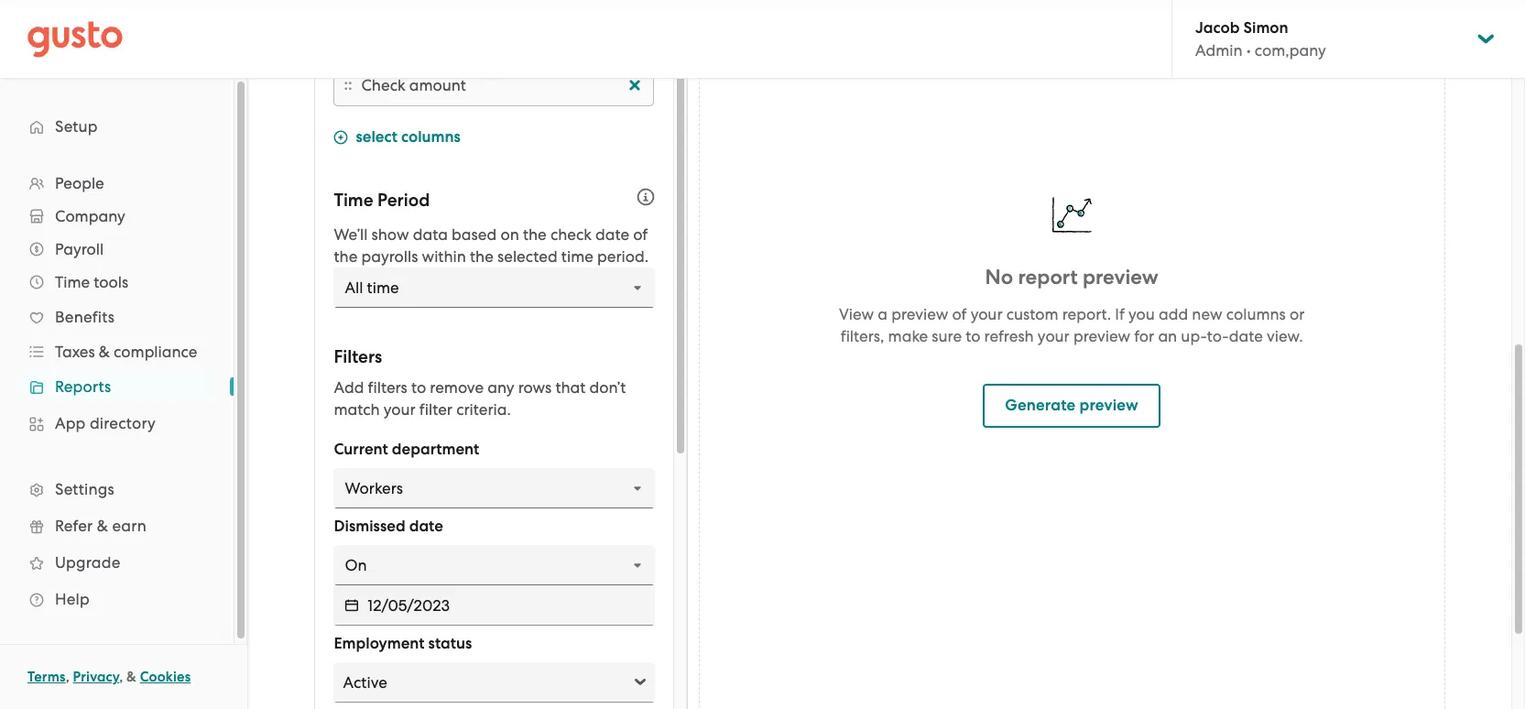 Task type: describe. For each thing, give the bounding box(es) containing it.
don't
[[590, 378, 626, 397]]

2 , from the left
[[119, 669, 123, 685]]

data
[[413, 225, 448, 244]]

period
[[378, 190, 430, 211]]

on
[[501, 225, 519, 244]]

make
[[888, 327, 928, 345]]

list containing people
[[0, 167, 234, 618]]

time tools button
[[18, 266, 215, 299]]

refresh
[[985, 327, 1034, 345]]

select
[[356, 127, 398, 147]]

payroll
[[55, 240, 104, 258]]

department
[[392, 440, 480, 459]]

no report preview
[[986, 264, 1159, 289]]

selected
[[498, 247, 558, 266]]

setup
[[55, 117, 98, 136]]

to inside add filters to remove any rows that don't match your filter criteria.
[[411, 378, 426, 397]]

current
[[334, 440, 388, 459]]

taxes
[[55, 343, 95, 361]]

generate preview
[[1005, 395, 1139, 415]]

if
[[1115, 305, 1125, 323]]

report.
[[1063, 305, 1112, 323]]

refer
[[55, 517, 93, 535]]

directory
[[90, 414, 156, 433]]

payroll button
[[18, 233, 215, 266]]

jacob
[[1196, 18, 1240, 38]]

MM/DD/YYYY field
[[368, 586, 655, 626]]

filters
[[368, 378, 408, 397]]

taxes & compliance
[[55, 343, 197, 361]]

benefits
[[55, 308, 115, 326]]

columns inside view a preview of your custom report. if you add new columns or filters, make sure to refresh your preview for an up-to-date view.
[[1227, 305, 1286, 323]]

app
[[55, 414, 86, 433]]

check
[[551, 225, 592, 244]]

simon
[[1244, 18, 1289, 38]]

preview up the make
[[892, 305, 949, 323]]

1 , from the left
[[66, 669, 69, 685]]

new
[[1192, 305, 1223, 323]]

we'll show data based on the check date of the payrolls within the selected time period.
[[334, 225, 649, 266]]

add filters to remove any rows that don't match your filter criteria.
[[334, 378, 626, 419]]

benefits link
[[18, 301, 215, 334]]

generate
[[1005, 395, 1076, 415]]

reports
[[55, 378, 111, 396]]

settings link
[[18, 473, 215, 506]]

terms
[[27, 669, 66, 685]]

refer & earn link
[[18, 509, 215, 542]]

people
[[55, 174, 104, 192]]

check amount
[[362, 76, 466, 94]]

0 horizontal spatial date
[[409, 517, 443, 536]]

filters
[[334, 346, 382, 367]]

dismissed
[[334, 517, 406, 536]]

columns inside button
[[401, 127, 461, 147]]

show
[[372, 225, 409, 244]]

that
[[556, 378, 586, 397]]

match
[[334, 400, 380, 419]]

refer & earn
[[55, 517, 147, 535]]

your inside add filters to remove any rows that don't match your filter criteria.
[[384, 400, 416, 419]]

app directory
[[55, 414, 156, 433]]

earn
[[112, 517, 147, 535]]

reports link
[[18, 370, 215, 403]]

compliance
[[114, 343, 197, 361]]

company button
[[18, 200, 215, 233]]

time period
[[334, 190, 430, 211]]

privacy
[[73, 669, 119, 685]]

upgrade
[[55, 553, 120, 572]]

view
[[839, 305, 874, 323]]

amount
[[409, 76, 466, 94]]

of inside we'll show data based on the check date of the payrolls within the selected time period.
[[633, 225, 648, 244]]

preview up if
[[1083, 264, 1159, 289]]

cookies button
[[140, 666, 191, 688]]

settings
[[55, 480, 114, 498]]

a
[[878, 305, 888, 323]]

based
[[452, 225, 497, 244]]

privacy link
[[73, 669, 119, 685]]

custom
[[1007, 305, 1059, 323]]

preview inside button
[[1080, 395, 1139, 415]]

or
[[1290, 305, 1305, 323]]



Task type: locate. For each thing, give the bounding box(es) containing it.
we'll
[[334, 225, 368, 244]]

preview down report. at the top right of page
[[1074, 327, 1131, 345]]

1 horizontal spatial the
[[470, 247, 494, 266]]

your down custom
[[1038, 327, 1070, 345]]

time for time period
[[334, 190, 373, 211]]

people button
[[18, 167, 215, 200]]

terms link
[[27, 669, 66, 685]]

up-
[[1181, 327, 1207, 345]]

& left earn
[[97, 517, 108, 535]]

0 vertical spatial to
[[966, 327, 981, 345]]

to right 'sure'
[[966, 327, 981, 345]]

2 vertical spatial date
[[409, 517, 443, 536]]

com,pany
[[1255, 41, 1327, 60]]

module__icon___go7vc image
[[334, 130, 349, 145]]

time for time tools
[[55, 273, 90, 291]]

view.
[[1267, 327, 1304, 345]]

time down 'payroll'
[[55, 273, 90, 291]]

1 vertical spatial date
[[1230, 327, 1263, 345]]

0 horizontal spatial your
[[384, 400, 416, 419]]

to-
[[1207, 327, 1230, 345]]

& left 'cookies'
[[127, 669, 137, 685]]

employment
[[334, 634, 425, 653]]

select columns
[[356, 127, 461, 147]]

columns up view.
[[1227, 305, 1286, 323]]

the up the selected
[[523, 225, 547, 244]]

setup link
[[18, 110, 215, 143]]

0 vertical spatial of
[[633, 225, 648, 244]]

your down filters
[[384, 400, 416, 419]]

select columns button
[[334, 126, 461, 151]]

preview
[[1083, 264, 1159, 289], [892, 305, 949, 323], [1074, 327, 1131, 345], [1080, 395, 1139, 415]]

0 vertical spatial columns
[[401, 127, 461, 147]]

company
[[55, 207, 125, 225]]

0 vertical spatial time
[[334, 190, 373, 211]]

column content element
[[362, 74, 645, 96]]

0 horizontal spatial time
[[55, 273, 90, 291]]

0 vertical spatial your
[[971, 305, 1003, 323]]

0 horizontal spatial ,
[[66, 669, 69, 685]]

date
[[596, 225, 630, 244], [1230, 327, 1263, 345], [409, 517, 443, 536]]

any
[[488, 378, 514, 397]]

1 vertical spatial &
[[97, 517, 108, 535]]

date right dismissed
[[409, 517, 443, 536]]

generate preview button
[[983, 383, 1161, 427]]

1 vertical spatial columns
[[1227, 305, 1286, 323]]

app directory link
[[18, 407, 215, 440]]

upgrade link
[[18, 546, 215, 579]]

0 horizontal spatial to
[[411, 378, 426, 397]]

1 horizontal spatial of
[[953, 305, 967, 323]]

current department
[[334, 440, 480, 459]]

report
[[1019, 264, 1078, 289]]

, left 'cookies'
[[119, 669, 123, 685]]

your
[[971, 305, 1003, 323], [1038, 327, 1070, 345], [384, 400, 416, 419]]

payrolls
[[361, 247, 418, 266]]

2 horizontal spatial your
[[1038, 327, 1070, 345]]

0 vertical spatial &
[[99, 343, 110, 361]]

1 vertical spatial your
[[1038, 327, 1070, 345]]

1 horizontal spatial to
[[966, 327, 981, 345]]

2 vertical spatial &
[[127, 669, 137, 685]]

0 horizontal spatial the
[[334, 247, 358, 266]]

0 vertical spatial date
[[596, 225, 630, 244]]

for
[[1135, 327, 1155, 345]]

1 horizontal spatial ,
[[119, 669, 123, 685]]

within
[[422, 247, 466, 266]]

your up refresh
[[971, 305, 1003, 323]]

gusto navigation element
[[0, 79, 234, 647]]

date inside we'll show data based on the check date of the payrolls within the selected time period.
[[596, 225, 630, 244]]

preview right generate
[[1080, 395, 1139, 415]]

of inside view a preview of your custom report. if you add new columns or filters, make sure to refresh your preview for an up-to-date view.
[[953, 305, 967, 323]]

1 horizontal spatial your
[[971, 305, 1003, 323]]

help
[[55, 590, 90, 608]]

1 vertical spatial of
[[953, 305, 967, 323]]

date left view.
[[1230, 327, 1263, 345]]

2 vertical spatial your
[[384, 400, 416, 419]]

of up 'sure'
[[953, 305, 967, 323]]

1 horizontal spatial time
[[334, 190, 373, 211]]

0 horizontal spatial columns
[[401, 127, 461, 147]]

0 horizontal spatial of
[[633, 225, 648, 244]]

view a preview of your custom report. if you add new columns or filters, make sure to refresh your preview for an up-to-date view.
[[839, 305, 1305, 345]]

criteria.
[[456, 400, 511, 419]]

of up period.
[[633, 225, 648, 244]]

& for compliance
[[99, 343, 110, 361]]

home image
[[27, 21, 123, 57]]

tools
[[94, 273, 128, 291]]

, left privacy
[[66, 669, 69, 685]]

to up filter
[[411, 378, 426, 397]]

remove
[[430, 378, 484, 397]]

& inside dropdown button
[[99, 343, 110, 361]]

jacob simon admin • com,pany
[[1196, 18, 1327, 60]]

add
[[1159, 305, 1189, 323]]

status
[[428, 634, 472, 653]]

dismissed date
[[334, 517, 443, 536]]

time
[[562, 247, 594, 266]]

1 vertical spatial time
[[55, 273, 90, 291]]

1 horizontal spatial date
[[596, 225, 630, 244]]

you
[[1129, 305, 1155, 323]]

add
[[334, 378, 364, 397]]

the
[[523, 225, 547, 244], [334, 247, 358, 266], [470, 247, 494, 266]]

filters,
[[841, 327, 885, 345]]

date up period.
[[596, 225, 630, 244]]

2 horizontal spatial date
[[1230, 327, 1263, 345]]

columns
[[401, 127, 461, 147], [1227, 305, 1286, 323]]

the down based
[[470, 247, 494, 266]]

filter
[[420, 400, 453, 419]]

1 vertical spatial to
[[411, 378, 426, 397]]

help link
[[18, 583, 215, 616]]

& for earn
[[97, 517, 108, 535]]

sure
[[932, 327, 962, 345]]

columns down amount
[[401, 127, 461, 147]]

date inside view a preview of your custom report. if you add new columns or filters, make sure to refresh your preview for an up-to-date view.
[[1230, 327, 1263, 345]]

period.
[[597, 247, 649, 266]]

time tools
[[55, 273, 128, 291]]

&
[[99, 343, 110, 361], [97, 517, 108, 535], [127, 669, 137, 685]]

::
[[344, 75, 352, 94]]

rows
[[518, 378, 552, 397]]

1 horizontal spatial columns
[[1227, 305, 1286, 323]]

check
[[362, 76, 406, 94]]

cookies
[[140, 669, 191, 685]]

list
[[0, 167, 234, 618]]

2 horizontal spatial the
[[523, 225, 547, 244]]

an
[[1159, 327, 1178, 345]]

time up we'll
[[334, 190, 373, 211]]

to inside view a preview of your custom report. if you add new columns or filters, make sure to refresh your preview for an up-to-date view.
[[966, 327, 981, 345]]

employment status
[[334, 634, 472, 653]]

time inside dropdown button
[[55, 273, 90, 291]]

•
[[1247, 41, 1251, 60]]

& right the taxes
[[99, 343, 110, 361]]

to
[[966, 327, 981, 345], [411, 378, 426, 397]]

calendar outline image
[[345, 597, 359, 615]]

the down we'll
[[334, 247, 358, 266]]

no
[[986, 264, 1014, 289]]

terms , privacy , & cookies
[[27, 669, 191, 685]]

taxes & compliance button
[[18, 335, 215, 368]]

,
[[66, 669, 69, 685], [119, 669, 123, 685]]



Task type: vqa. For each thing, say whether or not it's contained in the screenshot.
create
no



